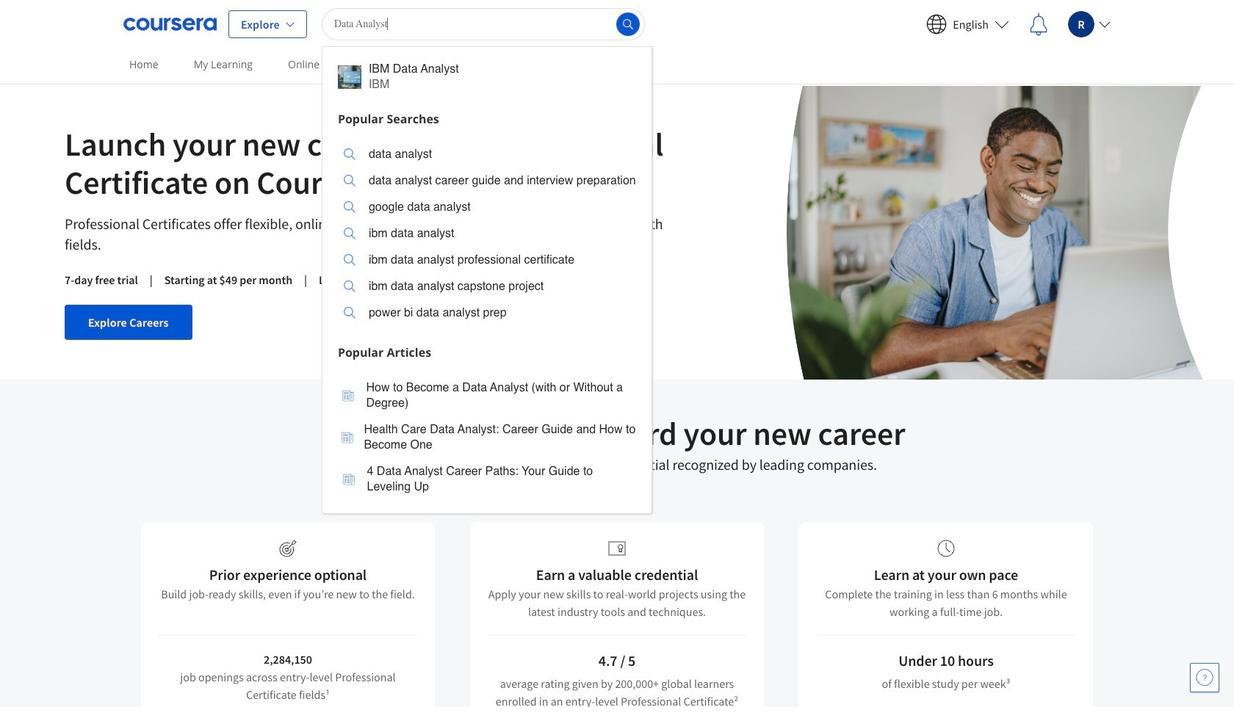 Task type: vqa. For each thing, say whether or not it's contained in the screenshot.
bottom your
no



Task type: describe. For each thing, give the bounding box(es) containing it.
coursera image
[[123, 12, 217, 36]]

2 list box from the top
[[322, 365, 652, 513]]

autocomplete results list box
[[322, 46, 652, 514]]



Task type: locate. For each thing, give the bounding box(es) containing it.
list box
[[322, 132, 652, 339], [322, 365, 652, 513]]

None search field
[[322, 8, 652, 514]]

What do you want to learn? text field
[[322, 8, 645, 40]]

help center image
[[1196, 669, 1214, 687]]

1 list box from the top
[[322, 132, 652, 339]]

suggestion image image
[[338, 65, 361, 89], [344, 148, 355, 160], [344, 175, 355, 187], [344, 201, 355, 213], [344, 228, 355, 239], [344, 254, 355, 266], [344, 281, 355, 292], [344, 307, 355, 319], [342, 390, 354, 401], [341, 432, 353, 443], [343, 473, 355, 485]]

1 vertical spatial list box
[[322, 365, 652, 513]]

0 vertical spatial list box
[[322, 132, 652, 339]]



